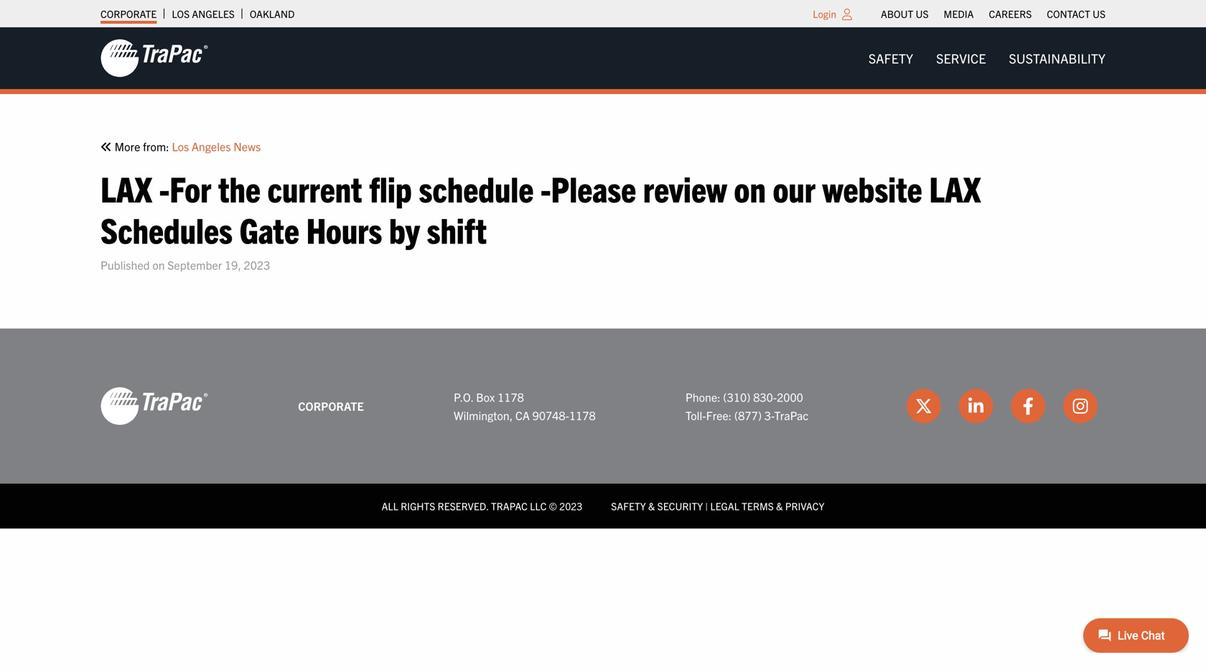 Task type: describe. For each thing, give the bounding box(es) containing it.
1 corporate image from the top
[[101, 38, 208, 78]]

phone: (310) 830-2000 toll-free: (877) 3-trapac
[[686, 390, 809, 422]]

rights
[[401, 500, 436, 512]]

corporate link
[[101, 4, 157, 24]]

trapac
[[775, 408, 809, 422]]

sustainability
[[1010, 50, 1106, 66]]

ca
[[516, 408, 530, 422]]

media
[[944, 7, 974, 20]]

2000
[[777, 390, 804, 404]]

contact us
[[1048, 7, 1106, 20]]

flip
[[369, 166, 412, 209]]

login
[[813, 7, 837, 20]]

safety & security | legal terms & privacy
[[612, 500, 825, 512]]

los angeles link
[[172, 4, 235, 24]]

by
[[389, 207, 420, 251]]

shift
[[427, 207, 487, 251]]

careers
[[990, 7, 1032, 20]]

los angeles
[[172, 7, 235, 20]]

schedules
[[101, 207, 233, 251]]

box
[[476, 390, 495, 404]]

reserved.
[[438, 500, 489, 512]]

about us link
[[881, 4, 929, 24]]

2023 inside footer
[[560, 500, 583, 512]]

lax -for the current flip schedule -please review on our website lax schedules gate hours by shift published on september 19, 2023
[[101, 166, 982, 272]]

830-
[[754, 390, 777, 404]]

more
[[115, 139, 140, 153]]

the
[[218, 166, 261, 209]]

corporate inside footer
[[298, 399, 364, 413]]

toll-
[[686, 408, 707, 422]]

review
[[644, 166, 728, 209]]

0 vertical spatial 1178
[[498, 390, 524, 404]]

all
[[382, 500, 399, 512]]

service
[[937, 50, 987, 66]]

2023 inside lax -for the current flip schedule -please review on our website lax schedules gate hours by shift published on september 19, 2023
[[244, 257, 270, 272]]

1 vertical spatial angeles
[[192, 139, 231, 153]]

1 & from the left
[[649, 500, 655, 512]]

for
[[170, 166, 211, 209]]

login link
[[813, 7, 837, 20]]

website
[[823, 166, 923, 209]]

us for about us
[[916, 7, 929, 20]]

1 los from the top
[[172, 7, 190, 20]]

2 - from the left
[[541, 166, 551, 209]]

0 vertical spatial corporate
[[101, 7, 157, 20]]

trapac
[[491, 500, 528, 512]]

september
[[168, 257, 222, 272]]

llc
[[530, 500, 547, 512]]

90748-
[[533, 408, 570, 422]]

privacy
[[786, 500, 825, 512]]



Task type: locate. For each thing, give the bounding box(es) containing it.
security
[[658, 500, 703, 512]]

0 horizontal spatial us
[[916, 7, 929, 20]]

2023
[[244, 257, 270, 272], [560, 500, 583, 512]]

service link
[[925, 44, 998, 73]]

current
[[268, 166, 362, 209]]

0 horizontal spatial &
[[649, 500, 655, 512]]

p.o.
[[454, 390, 474, 404]]

safety
[[869, 50, 914, 66], [612, 500, 646, 512]]

contact us link
[[1048, 4, 1106, 24]]

1 - from the left
[[159, 166, 170, 209]]

menu bar down careers link
[[858, 44, 1118, 73]]

2023 right the 19,
[[244, 257, 270, 272]]

- right schedule
[[541, 166, 551, 209]]

us for contact us
[[1093, 7, 1106, 20]]

about us
[[881, 7, 929, 20]]

& left security
[[649, 500, 655, 512]]

1 horizontal spatial lax
[[930, 166, 982, 209]]

1 horizontal spatial us
[[1093, 7, 1106, 20]]

from:
[[143, 139, 169, 153]]

©
[[549, 500, 557, 512]]

our
[[773, 166, 816, 209]]

0 horizontal spatial safety
[[612, 500, 646, 512]]

1 horizontal spatial on
[[734, 166, 766, 209]]

1178 right ca
[[570, 408, 596, 422]]

contact
[[1048, 7, 1091, 20]]

corporate image
[[101, 38, 208, 78], [101, 386, 208, 426]]

0 horizontal spatial -
[[159, 166, 170, 209]]

los right from:
[[172, 139, 189, 153]]

-
[[159, 166, 170, 209], [541, 166, 551, 209]]

1 horizontal spatial 1178
[[570, 408, 596, 422]]

please
[[551, 166, 637, 209]]

(310)
[[724, 390, 751, 404]]

us right contact
[[1093, 7, 1106, 20]]

us
[[916, 7, 929, 20], [1093, 7, 1106, 20]]

&
[[649, 500, 655, 512], [777, 500, 783, 512]]

& right terms
[[777, 500, 783, 512]]

3-
[[765, 408, 775, 422]]

legal
[[711, 500, 740, 512]]

angeles left the news
[[192, 139, 231, 153]]

1 vertical spatial corporate
[[298, 399, 364, 413]]

2 corporate image from the top
[[101, 386, 208, 426]]

safety link
[[858, 44, 925, 73]]

oakland link
[[250, 4, 295, 24]]

on right published
[[153, 257, 165, 272]]

menu bar up service
[[874, 4, 1114, 24]]

solid image
[[101, 141, 112, 153]]

los
[[172, 7, 190, 20], [172, 139, 189, 153]]

2 los from the top
[[172, 139, 189, 153]]

schedule
[[419, 166, 534, 209]]

footer containing p.o. box 1178
[[0, 329, 1207, 529]]

1178 up ca
[[498, 390, 524, 404]]

safety & security link
[[612, 500, 703, 512]]

angeles
[[192, 7, 235, 20], [192, 139, 231, 153]]

safety for safety
[[869, 50, 914, 66]]

1 horizontal spatial &
[[777, 500, 783, 512]]

us right about
[[916, 7, 929, 20]]

safety down about
[[869, 50, 914, 66]]

on left our
[[734, 166, 766, 209]]

|
[[706, 500, 708, 512]]

1 vertical spatial corporate image
[[101, 386, 208, 426]]

1 vertical spatial safety
[[612, 500, 646, 512]]

free:
[[707, 408, 732, 422]]

0 vertical spatial corporate image
[[101, 38, 208, 78]]

media link
[[944, 4, 974, 24]]

1 horizontal spatial -
[[541, 166, 551, 209]]

1 vertical spatial on
[[153, 257, 165, 272]]

lax
[[101, 166, 152, 209], [930, 166, 982, 209]]

los right corporate link at top left
[[172, 7, 190, 20]]

all rights reserved. trapac llc © 2023
[[382, 500, 583, 512]]

careers link
[[990, 4, 1032, 24]]

on
[[734, 166, 766, 209], [153, 257, 165, 272]]

safety left security
[[612, 500, 646, 512]]

0 horizontal spatial 1178
[[498, 390, 524, 404]]

wilmington,
[[454, 408, 513, 422]]

0 horizontal spatial corporate
[[101, 7, 157, 20]]

1 horizontal spatial corporate
[[298, 399, 364, 413]]

footer
[[0, 329, 1207, 529]]

0 vertical spatial 2023
[[244, 257, 270, 272]]

hours
[[306, 207, 382, 251]]

oakland
[[250, 7, 295, 20]]

1 us from the left
[[916, 7, 929, 20]]

safety for safety & security | legal terms & privacy
[[612, 500, 646, 512]]

1 horizontal spatial safety
[[869, 50, 914, 66]]

safety inside footer
[[612, 500, 646, 512]]

0 horizontal spatial 2023
[[244, 257, 270, 272]]

menu bar containing about us
[[874, 4, 1114, 24]]

gate
[[240, 207, 299, 251]]

1 lax from the left
[[101, 166, 152, 209]]

0 vertical spatial los
[[172, 7, 190, 20]]

sustainability link
[[998, 44, 1118, 73]]

corporate
[[101, 7, 157, 20], [298, 399, 364, 413]]

0 vertical spatial menu bar
[[874, 4, 1114, 24]]

0 horizontal spatial lax
[[101, 166, 152, 209]]

2 lax from the left
[[930, 166, 982, 209]]

1 vertical spatial 1178
[[570, 408, 596, 422]]

2 & from the left
[[777, 500, 783, 512]]

menu bar
[[874, 4, 1114, 24], [858, 44, 1118, 73]]

1 horizontal spatial 2023
[[560, 500, 583, 512]]

legal terms & privacy link
[[711, 500, 825, 512]]

0 vertical spatial angeles
[[192, 7, 235, 20]]

1 vertical spatial 2023
[[560, 500, 583, 512]]

about
[[881, 7, 914, 20]]

2023 right © at the bottom left of the page
[[560, 500, 583, 512]]

safety inside 'safety' 'link'
[[869, 50, 914, 66]]

news
[[234, 139, 261, 153]]

1 vertical spatial menu bar
[[858, 44, 1118, 73]]

los angeles news link
[[172, 137, 261, 156]]

published
[[101, 257, 150, 272]]

terms
[[742, 500, 774, 512]]

p.o. box 1178 wilmington, ca 90748-1178
[[454, 390, 596, 422]]

0 horizontal spatial on
[[153, 257, 165, 272]]

angeles inside los angeles link
[[192, 7, 235, 20]]

19,
[[225, 257, 241, 272]]

(877)
[[735, 408, 762, 422]]

0 vertical spatial on
[[734, 166, 766, 209]]

angeles left 'oakland'
[[192, 7, 235, 20]]

light image
[[843, 9, 853, 20]]

menu bar containing safety
[[858, 44, 1118, 73]]

more from: los angeles news
[[112, 139, 261, 153]]

2 us from the left
[[1093, 7, 1106, 20]]

1 vertical spatial los
[[172, 139, 189, 153]]

1178
[[498, 390, 524, 404], [570, 408, 596, 422]]

0 vertical spatial safety
[[869, 50, 914, 66]]

phone:
[[686, 390, 721, 404]]

- down from:
[[159, 166, 170, 209]]



Task type: vqa. For each thing, say whether or not it's contained in the screenshot.
(310)
yes



